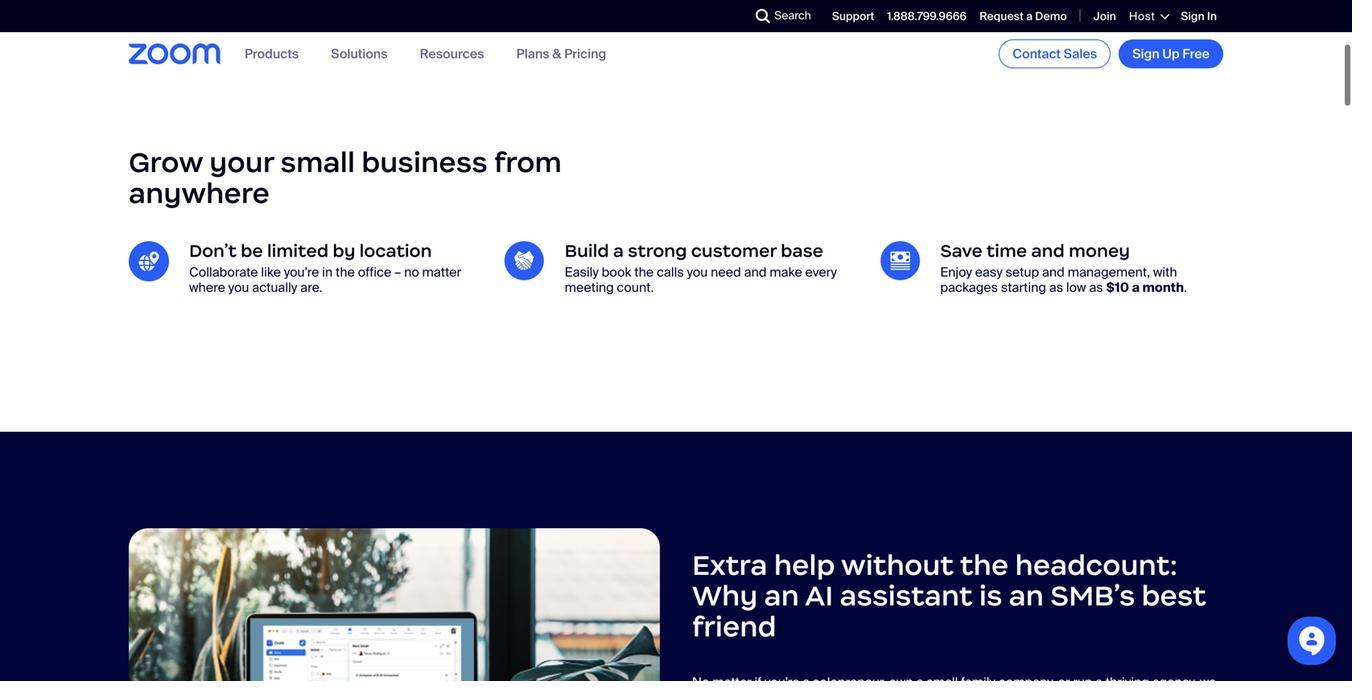 Task type: locate. For each thing, give the bounding box(es) containing it.
sign for sign up free
[[1133, 45, 1160, 62]]

1 horizontal spatial sign
[[1181, 9, 1205, 24]]

1 horizontal spatial an
[[1009, 579, 1044, 614]]

request a demo link
[[980, 9, 1067, 24]]

solutions button
[[331, 45, 388, 62]]

the inside extra help without the headcount: why an ai assistant is an smb's best friend
[[960, 548, 1009, 583]]

save
[[940, 240, 983, 262]]

make
[[770, 264, 802, 281]]

small and midsize businesses image
[[692, 0, 1159, 19]]

month
[[1143, 279, 1184, 296]]

an left ai
[[764, 579, 799, 614]]

support link
[[832, 9, 874, 24]]

you're
[[284, 264, 319, 281]]

are.
[[300, 279, 322, 296]]

0 horizontal spatial you
[[228, 279, 249, 296]]

as right low
[[1089, 279, 1103, 296]]

extra
[[692, 548, 768, 583]]

zoom logo image
[[129, 44, 221, 64]]

you right the where
[[228, 279, 249, 296]]

a for month
[[1132, 279, 1140, 296]]

and right need
[[744, 264, 767, 281]]

easy
[[975, 264, 1003, 281]]

is
[[979, 579, 1003, 614]]

don't be limited by location collaborate like you're in the office – no matter where you actually are.
[[189, 240, 461, 296]]

0 horizontal spatial as
[[1049, 279, 1063, 296]]

contact sales link
[[999, 39, 1111, 68]]

you inside don't be limited by location collaborate like you're in the office – no matter where you actually are.
[[228, 279, 249, 296]]

1 horizontal spatial you
[[687, 264, 708, 281]]

sign up free
[[1133, 45, 1210, 62]]

sign left up
[[1133, 45, 1160, 62]]

0 horizontal spatial a
[[613, 240, 624, 262]]

build
[[565, 240, 609, 262]]

a left demo
[[1026, 9, 1033, 24]]

where
[[189, 279, 225, 296]]

like
[[261, 264, 281, 281]]

and inside enjoy easy setup and management, with packages starting as low as
[[1042, 264, 1065, 281]]

2 horizontal spatial a
[[1132, 279, 1140, 296]]

1 horizontal spatial the
[[635, 264, 654, 281]]

and left low
[[1042, 264, 1065, 281]]

build a strong customer base image
[[504, 241, 545, 281]]

and up enjoy easy setup and management, with packages starting as low as
[[1031, 240, 1065, 262]]

2 as from the left
[[1089, 279, 1103, 296]]

a for demo
[[1026, 9, 1033, 24]]

0 vertical spatial a
[[1026, 9, 1033, 24]]

2 vertical spatial a
[[1132, 279, 1140, 296]]

an
[[764, 579, 799, 614], [1009, 579, 1044, 614]]

sign left in
[[1181, 9, 1205, 24]]

sales
[[1064, 45, 1097, 62]]

you
[[687, 264, 708, 281], [228, 279, 249, 296]]

a inside build a strong customer base easily book the calls you need and make every meeting count.
[[613, 240, 624, 262]]

by
[[333, 240, 355, 262]]

1 horizontal spatial a
[[1026, 9, 1033, 24]]

meeting
[[565, 279, 614, 296]]

as
[[1049, 279, 1063, 296], [1089, 279, 1103, 296]]

contact sales
[[1013, 45, 1097, 62]]

demo
[[1035, 9, 1067, 24]]

grow
[[129, 145, 203, 180]]

solutions
[[331, 45, 388, 62]]

and
[[1031, 240, 1065, 262], [744, 264, 767, 281], [1042, 264, 1065, 281]]

0 horizontal spatial sign
[[1133, 45, 1160, 62]]

0 horizontal spatial the
[[336, 264, 355, 281]]

the
[[336, 264, 355, 281], [635, 264, 654, 281], [960, 548, 1009, 583]]

a
[[1026, 9, 1033, 24], [613, 240, 624, 262], [1132, 279, 1140, 296]]

search image
[[756, 9, 770, 23], [756, 9, 770, 23]]

don't be limited by location image
[[129, 241, 169, 282]]

a right the $10
[[1132, 279, 1140, 296]]

anywhere
[[129, 176, 270, 211]]

build a strong customer base easily book the calls you need and make every meeting count.
[[565, 240, 837, 296]]

1 vertical spatial a
[[613, 240, 624, 262]]

1 horizontal spatial as
[[1089, 279, 1103, 296]]

join
[[1094, 9, 1116, 24]]

strong
[[628, 240, 687, 262]]

plans & pricing link
[[516, 45, 606, 62]]

search
[[774, 8, 811, 23]]

small
[[281, 145, 355, 180]]

every
[[805, 264, 837, 281]]

the inside build a strong customer base easily book the calls you need and make every meeting count.
[[635, 264, 654, 281]]

support
[[832, 9, 874, 24]]

and inside build a strong customer base easily book the calls you need and make every meeting count.
[[744, 264, 767, 281]]

packages
[[940, 279, 998, 296]]

1 as from the left
[[1049, 279, 1063, 296]]

sign
[[1181, 9, 1205, 24], [1133, 45, 1160, 62]]

you right calls
[[687, 264, 708, 281]]

starting
[[1001, 279, 1046, 296]]

an right is
[[1009, 579, 1044, 614]]

1.888.799.9666 link
[[887, 9, 967, 24]]

1 vertical spatial sign
[[1133, 45, 1160, 62]]

2 horizontal spatial the
[[960, 548, 1009, 583]]

0 vertical spatial sign
[[1181, 9, 1205, 24]]

a up book
[[613, 240, 624, 262]]

as left low
[[1049, 279, 1063, 296]]

0 horizontal spatial an
[[764, 579, 799, 614]]

2 an from the left
[[1009, 579, 1044, 614]]

resources button
[[420, 45, 484, 62]]



Task type: describe. For each thing, give the bounding box(es) containing it.
up
[[1163, 45, 1180, 62]]

resources
[[420, 45, 484, 62]]

extra help without the headcount: why an ai assistant is an smb's best friend
[[692, 548, 1207, 645]]

help
[[774, 548, 835, 583]]

without
[[841, 548, 954, 583]]

need
[[711, 264, 741, 281]]

join link
[[1094, 9, 1116, 24]]

enjoy
[[940, 264, 972, 281]]

products
[[245, 45, 299, 62]]

be
[[241, 240, 263, 262]]

1.888.799.9666
[[887, 9, 967, 24]]

extra help without the headcount: why an ai assistant is an smb's best friend image
[[129, 529, 660, 682]]

calls
[[657, 264, 684, 281]]

sign up free link
[[1119, 39, 1224, 68]]

products button
[[245, 45, 299, 62]]

collaborate
[[189, 264, 258, 281]]

easily
[[565, 264, 599, 281]]

actually
[[252, 279, 297, 296]]

business
[[362, 145, 488, 180]]

in
[[322, 264, 333, 281]]

request a demo
[[980, 9, 1067, 24]]

plans & pricing
[[516, 45, 606, 62]]

host button
[[1129, 9, 1168, 24]]

pricing
[[564, 45, 606, 62]]

limited
[[267, 240, 329, 262]]

enjoy easy setup and management, with packages starting as low as
[[940, 264, 1177, 296]]

office
[[358, 264, 391, 281]]

don't
[[189, 240, 237, 262]]

time
[[987, 240, 1027, 262]]

host
[[1129, 9, 1155, 24]]

sign in
[[1181, 9, 1217, 24]]

sign for sign in
[[1181, 9, 1205, 24]]

headcount:
[[1015, 548, 1178, 583]]

from
[[494, 145, 562, 180]]

your
[[209, 145, 274, 180]]

smb's
[[1051, 579, 1135, 614]]

low
[[1066, 279, 1086, 296]]

money
[[1069, 240, 1130, 262]]

management,
[[1068, 264, 1150, 281]]

no
[[404, 264, 419, 281]]

grow your small business from anywhere
[[129, 145, 562, 211]]

why
[[692, 579, 758, 614]]

in
[[1207, 9, 1217, 24]]

–
[[395, 264, 401, 281]]

contact
[[1013, 45, 1061, 62]]

friend
[[692, 610, 777, 645]]

matter
[[422, 264, 461, 281]]

base
[[781, 240, 824, 262]]

ai
[[805, 579, 833, 614]]

&
[[553, 45, 561, 62]]

free
[[1183, 45, 1210, 62]]

book
[[602, 264, 631, 281]]

sign in link
[[1181, 9, 1217, 24]]

save time and money image
[[880, 241, 920, 281]]

1 an from the left
[[764, 579, 799, 614]]

setup
[[1006, 264, 1039, 281]]

location
[[360, 240, 432, 262]]

a for strong
[[613, 240, 624, 262]]

the inside don't be limited by location collaborate like you're in the office – no matter where you actually are.
[[336, 264, 355, 281]]

plans
[[516, 45, 550, 62]]

you inside build a strong customer base easily book the calls you need and make every meeting count.
[[687, 264, 708, 281]]

$10 a month .
[[1106, 279, 1187, 296]]

assistant
[[840, 579, 973, 614]]

.
[[1184, 279, 1187, 296]]

customer
[[691, 240, 777, 262]]

best
[[1142, 579, 1207, 614]]

save time and money
[[940, 240, 1130, 262]]

request
[[980, 9, 1024, 24]]

count.
[[617, 279, 654, 296]]

with
[[1153, 264, 1177, 281]]

$10
[[1106, 279, 1129, 296]]



Task type: vqa. For each thing, say whether or not it's contained in the screenshot.
&
yes



